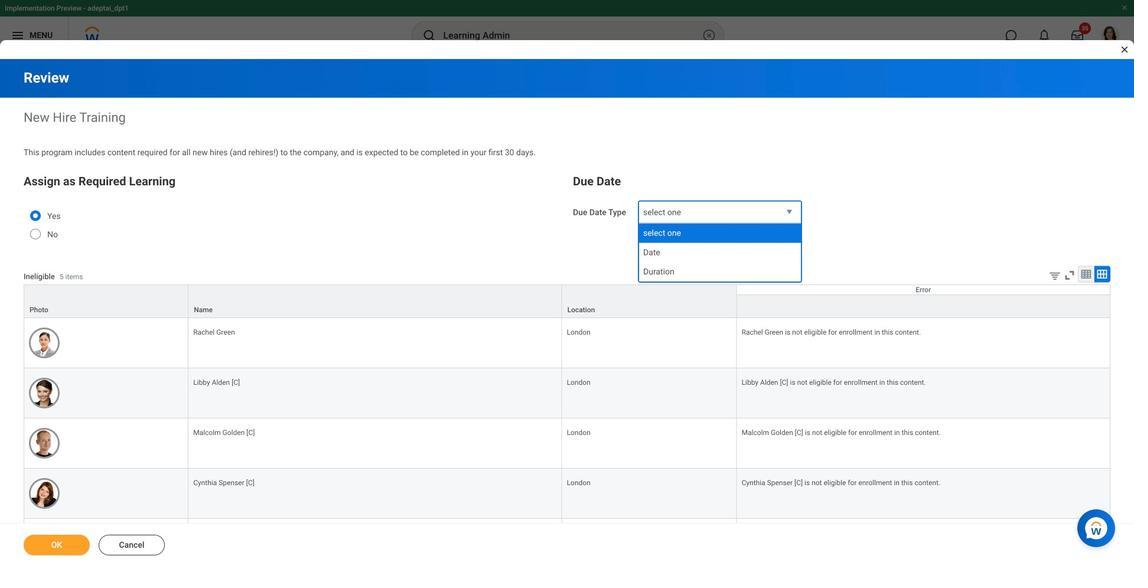 Task type: vqa. For each thing, say whether or not it's contained in the screenshot.
Employee's Photo (Rachel Green)
yes



Task type: describe. For each thing, give the bounding box(es) containing it.
3 row from the top
[[24, 318, 1111, 369]]

7 row from the top
[[24, 519, 1111, 567]]

cynthia spenser [c] is not eligible for enrollment in this content. element
[[742, 477, 941, 487]]

3 cell from the left
[[562, 519, 737, 567]]

select to filter grid data image
[[1049, 270, 1062, 282]]

table image
[[1081, 269, 1092, 280]]

notifications large image
[[1039, 30, 1051, 41]]

6 row from the top
[[24, 469, 1111, 519]]

2 row from the top
[[24, 295, 1111, 318]]

due date type list box
[[639, 224, 801, 282]]

employee's photo (rachel green) image
[[29, 328, 60, 359]]

duration element
[[643, 267, 675, 278]]

1 cell from the left
[[24, 519, 189, 567]]

rachel green element
[[193, 326, 235, 337]]

close environment banner image
[[1121, 4, 1129, 11]]

rachel green is not eligible for enrollment in this content. element
[[742, 326, 921, 337]]

date element
[[643, 247, 660, 258]]

malcolm golden [c] is not eligible for enrollment in this content. element
[[742, 427, 941, 437]]

malcolm golden [c] element
[[193, 427, 255, 437]]

london element for libby alden [c] is not eligible for enrollment in this content. 'element'
[[567, 376, 591, 387]]

profile logan mcneil element
[[1094, 22, 1127, 48]]



Task type: locate. For each thing, give the bounding box(es) containing it.
london element for the "cynthia spenser [c] is not eligible for enrollment in this content." element
[[567, 477, 591, 487]]

1 horizontal spatial group
[[573, 172, 1111, 225]]

1 row from the top
[[24, 285, 1111, 318]]

3 london element from the top
[[567, 427, 591, 437]]

search image
[[422, 28, 436, 43]]

libby alden [c] is not eligible for enrollment in this content. element
[[742, 376, 926, 387]]

1 london element from the top
[[567, 326, 591, 337]]

employee's photo (malcolm golden [c]) image
[[29, 428, 60, 459]]

main content
[[0, 59, 1134, 567]]

2 group from the left
[[573, 172, 1111, 225]]

5 row from the top
[[24, 419, 1111, 469]]

london element for rachel green is not eligible for enrollment in this content. element
[[567, 326, 591, 337]]

1 group from the left
[[24, 172, 561, 255]]

london element
[[567, 326, 591, 337], [567, 376, 591, 387], [567, 427, 591, 437], [567, 477, 591, 487]]

employee's photo (libby alden [c]) image
[[29, 378, 60, 409]]

london element for malcolm golden [c] is not eligible for enrollment in this content. element
[[567, 427, 591, 437]]

select one element
[[643, 228, 681, 239]]

2 london element from the top
[[567, 376, 591, 387]]

row
[[24, 285, 1111, 318], [24, 295, 1111, 318], [24, 318, 1111, 369], [24, 369, 1111, 419], [24, 419, 1111, 469], [24, 469, 1111, 519], [24, 519, 1111, 567]]

4 row from the top
[[24, 369, 1111, 419]]

4 london element from the top
[[567, 477, 591, 487]]

cell
[[24, 519, 189, 567], [189, 519, 562, 567], [562, 519, 737, 567], [737, 519, 1111, 567]]

banner
[[0, 0, 1134, 54]]

0 horizontal spatial group
[[24, 172, 561, 255]]

dialog
[[0, 0, 1134, 567]]

x circle image
[[702, 28, 716, 43]]

group
[[24, 172, 561, 255], [573, 172, 1111, 225]]

toolbar
[[1040, 266, 1111, 285]]

2 cell from the left
[[189, 519, 562, 567]]

expand table image
[[1097, 269, 1108, 280]]

fullscreen image
[[1064, 269, 1077, 282]]

close review image
[[1120, 45, 1130, 54]]

workday assistant region
[[1078, 505, 1120, 548]]

4 cell from the left
[[737, 519, 1111, 567]]

cynthia spenser [c] element
[[193, 477, 255, 487]]

employee's photo (cynthia spenser [c]) image
[[29, 479, 60, 509]]

libby alden [c] element
[[193, 376, 240, 387]]

inbox large image
[[1072, 30, 1084, 41]]



